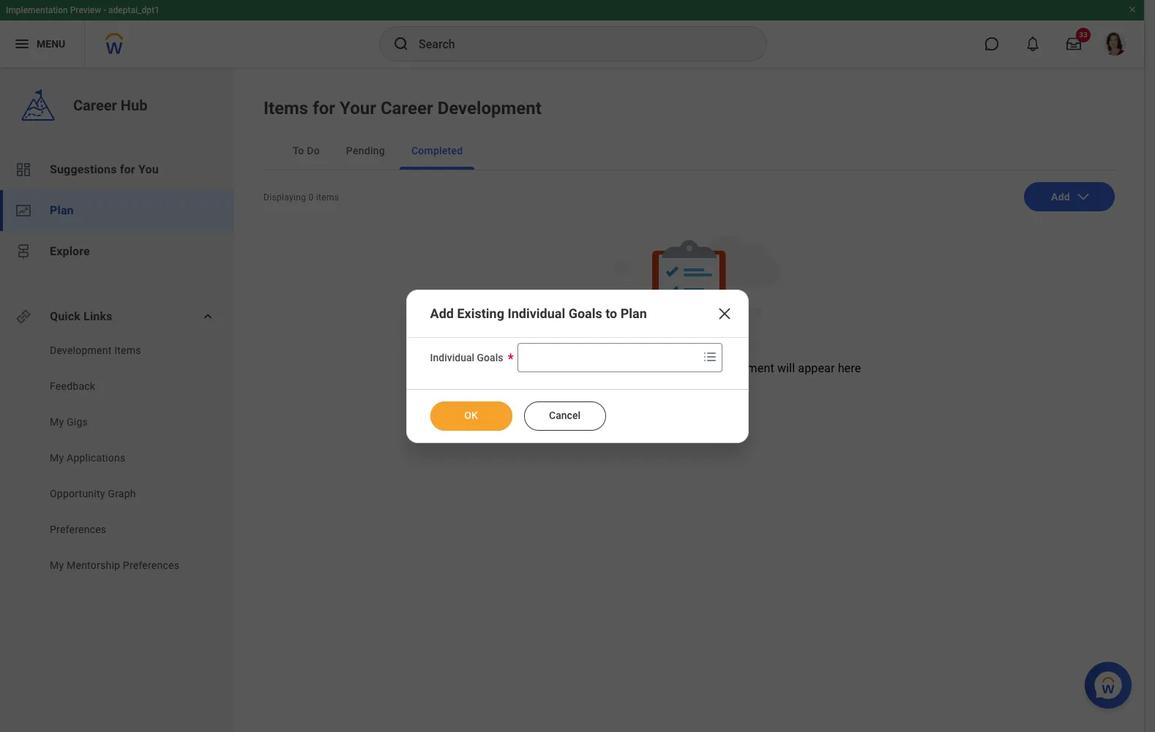 Task type: vqa. For each thing, say whether or not it's contained in the screenshot.
the top Preferences
yes



Task type: locate. For each thing, give the bounding box(es) containing it.
opportunity graph
[[50, 488, 136, 500]]

complete
[[573, 362, 622, 376]]

items up the to
[[264, 98, 308, 119]]

2 my from the top
[[50, 452, 64, 464]]

preferences down opportunity
[[50, 524, 106, 536]]

2 vertical spatial items
[[517, 362, 548, 376]]

add existing individual goals to plan
[[430, 306, 647, 321]]

my for my gigs
[[50, 417, 64, 428]]

2 horizontal spatial items
[[517, 362, 548, 376]]

1 vertical spatial goals
[[477, 352, 503, 364]]

1 vertical spatial plan
[[621, 306, 647, 321]]

0 horizontal spatial for
[[120, 163, 135, 176]]

preferences down preferences link
[[123, 560, 180, 572]]

development up completed
[[438, 98, 542, 119]]

1 horizontal spatial plan
[[621, 306, 647, 321]]

development up feedback
[[50, 345, 112, 357]]

plan right to
[[621, 306, 647, 321]]

your
[[643, 362, 666, 376]]

0 vertical spatial list
[[0, 149, 234, 272]]

preferences link
[[48, 523, 199, 537]]

my gigs link
[[48, 415, 199, 430]]

1 vertical spatial items
[[114, 345, 141, 357]]

goals down "existing"
[[477, 352, 503, 364]]

mentorship
[[67, 560, 120, 572]]

1 horizontal spatial for
[[313, 98, 335, 119]]

my applications link
[[48, 451, 199, 466]]

1 vertical spatial list
[[0, 343, 234, 577]]

here
[[838, 362, 861, 376]]

adeptai_dpt1
[[108, 5, 160, 15]]

1 vertical spatial my
[[50, 452, 64, 464]]

profile logan mcneil element
[[1095, 28, 1136, 60]]

Individual Goals field
[[519, 344, 699, 371]]

goals
[[569, 306, 602, 321], [477, 352, 503, 364]]

implementation preview -   adeptai_dpt1 banner
[[0, 0, 1144, 67]]

career right your
[[381, 98, 433, 119]]

goals left to
[[569, 306, 602, 321]]

items you complete for your career development will appear here
[[517, 362, 861, 376]]

development
[[438, 98, 542, 119], [50, 345, 112, 357]]

pending button
[[335, 132, 397, 170]]

career
[[669, 362, 703, 376]]

to
[[293, 145, 304, 157]]

ok
[[464, 410, 478, 421]]

0 vertical spatial my
[[50, 417, 64, 428]]

my inside "link"
[[50, 452, 64, 464]]

0 horizontal spatial development
[[50, 345, 112, 357]]

feedback
[[50, 381, 95, 392]]

0 horizontal spatial goals
[[477, 352, 503, 364]]

do
[[307, 145, 320, 157]]

0 vertical spatial individual
[[508, 306, 565, 321]]

individual
[[508, 306, 565, 321], [430, 352, 475, 364]]

completed
[[411, 145, 463, 157]]

0 horizontal spatial plan
[[50, 204, 74, 217]]

career left hub
[[73, 97, 117, 114]]

my
[[50, 417, 64, 428], [50, 452, 64, 464], [50, 560, 64, 572]]

add
[[430, 306, 454, 321]]

1 vertical spatial preferences
[[123, 560, 180, 572]]

my left mentorship
[[50, 560, 64, 572]]

individual down add
[[430, 352, 475, 364]]

2 horizontal spatial for
[[625, 362, 640, 376]]

for inside the suggestions for you link
[[120, 163, 135, 176]]

pending
[[346, 145, 385, 157]]

1 horizontal spatial preferences
[[123, 560, 180, 572]]

plan
[[50, 204, 74, 217], [621, 306, 647, 321]]

1 my from the top
[[50, 417, 64, 428]]

my left gigs
[[50, 417, 64, 428]]

items up feedback link at bottom left
[[114, 345, 141, 357]]

for for you
[[120, 163, 135, 176]]

to do button
[[281, 132, 332, 170]]

my gigs
[[50, 417, 88, 428]]

0 vertical spatial plan
[[50, 204, 74, 217]]

0 vertical spatial goals
[[569, 306, 602, 321]]

1 vertical spatial for
[[120, 163, 135, 176]]

explore
[[50, 245, 90, 258]]

plan right 'onboarding home' image
[[50, 204, 74, 217]]

1 horizontal spatial development
[[438, 98, 542, 119]]

1 horizontal spatial items
[[264, 98, 308, 119]]

implementation
[[6, 5, 68, 15]]

applications
[[67, 452, 126, 464]]

3 my from the top
[[50, 560, 64, 572]]

-
[[103, 5, 106, 15]]

my down my gigs
[[50, 452, 64, 464]]

my applications
[[50, 452, 126, 464]]

items left you
[[517, 362, 548, 376]]

my for my applications
[[50, 452, 64, 464]]

for
[[313, 98, 335, 119], [120, 163, 135, 176], [625, 362, 640, 376]]

preferences
[[50, 524, 106, 536], [123, 560, 180, 572]]

career
[[73, 97, 117, 114], [381, 98, 433, 119]]

2 vertical spatial my
[[50, 560, 64, 572]]

1 horizontal spatial goals
[[569, 306, 602, 321]]

tab list
[[264, 132, 1115, 171]]

you
[[138, 163, 159, 176]]

plan inside add existing individual goals to plan dialog
[[621, 306, 647, 321]]

items for items for your career development
[[264, 98, 308, 119]]

existing
[[457, 306, 504, 321]]

x image
[[716, 305, 734, 323]]

list
[[0, 149, 234, 272], [0, 343, 234, 577]]

1 vertical spatial individual
[[430, 352, 475, 364]]

0 vertical spatial items
[[264, 98, 308, 119]]

list containing suggestions for you
[[0, 149, 234, 272]]

individual right "existing"
[[508, 306, 565, 321]]

0 vertical spatial for
[[313, 98, 335, 119]]

2 list from the top
[[0, 343, 234, 577]]

2 vertical spatial for
[[625, 362, 640, 376]]

0 vertical spatial preferences
[[50, 524, 106, 536]]

items
[[264, 98, 308, 119], [114, 345, 141, 357], [517, 362, 548, 376]]

to do
[[293, 145, 320, 157]]

my mentorship preferences
[[50, 560, 180, 572]]

1 list from the top
[[0, 149, 234, 272]]



Task type: describe. For each thing, give the bounding box(es) containing it.
explore link
[[0, 231, 234, 272]]

to
[[606, 306, 617, 321]]

development items link
[[48, 343, 199, 358]]

add existing individual goals to plan dialog
[[406, 290, 749, 443]]

my for my mentorship preferences
[[50, 560, 64, 572]]

suggestions for you
[[50, 163, 159, 176]]

career hub
[[73, 97, 147, 114]]

you
[[551, 362, 570, 376]]

completed button
[[400, 132, 475, 170]]

development items
[[50, 345, 141, 357]]

ok button
[[430, 402, 512, 431]]

hub
[[121, 97, 147, 114]]

individual goals
[[430, 352, 503, 364]]

development
[[706, 362, 774, 376]]

inbox large image
[[1067, 37, 1081, 51]]

dashboard image
[[15, 161, 32, 179]]

0 horizontal spatial individual
[[430, 352, 475, 364]]

0 vertical spatial development
[[438, 98, 542, 119]]

plan inside plan link
[[50, 204, 74, 217]]

displaying 0 items
[[264, 193, 339, 203]]

onboarding home image
[[15, 202, 32, 220]]

0
[[309, 193, 314, 203]]

1 horizontal spatial career
[[381, 98, 433, 119]]

preview
[[70, 5, 101, 15]]

items
[[316, 193, 339, 203]]

suggestions for you link
[[0, 149, 234, 190]]

0 horizontal spatial preferences
[[50, 524, 106, 536]]

opportunity
[[50, 488, 105, 500]]

cancel button
[[524, 402, 606, 431]]

opportunity graph link
[[48, 487, 199, 502]]

will
[[777, 362, 795, 376]]

list containing development items
[[0, 343, 234, 577]]

items for your career development
[[264, 98, 542, 119]]

notifications large image
[[1026, 37, 1040, 51]]

for for your
[[313, 98, 335, 119]]

feedback link
[[48, 379, 199, 394]]

search image
[[392, 35, 410, 53]]

your
[[340, 98, 376, 119]]

displaying
[[264, 193, 306, 203]]

1 vertical spatial development
[[50, 345, 112, 357]]

1 horizontal spatial individual
[[508, 306, 565, 321]]

0 horizontal spatial items
[[114, 345, 141, 357]]

0 horizontal spatial career
[[73, 97, 117, 114]]

gigs
[[67, 417, 88, 428]]

tab list containing to do
[[264, 132, 1115, 171]]

my mentorship preferences link
[[48, 559, 199, 573]]

graph
[[108, 488, 136, 500]]

suggestions
[[50, 163, 117, 176]]

items for items you complete for your career development will appear here
[[517, 362, 548, 376]]

implementation preview -   adeptai_dpt1
[[6, 5, 160, 15]]

timeline milestone image
[[15, 243, 32, 261]]

prompts image
[[702, 348, 719, 366]]

plan link
[[0, 190, 234, 231]]

cancel
[[549, 410, 581, 421]]

close environment banner image
[[1128, 5, 1137, 14]]

appear
[[798, 362, 835, 376]]



